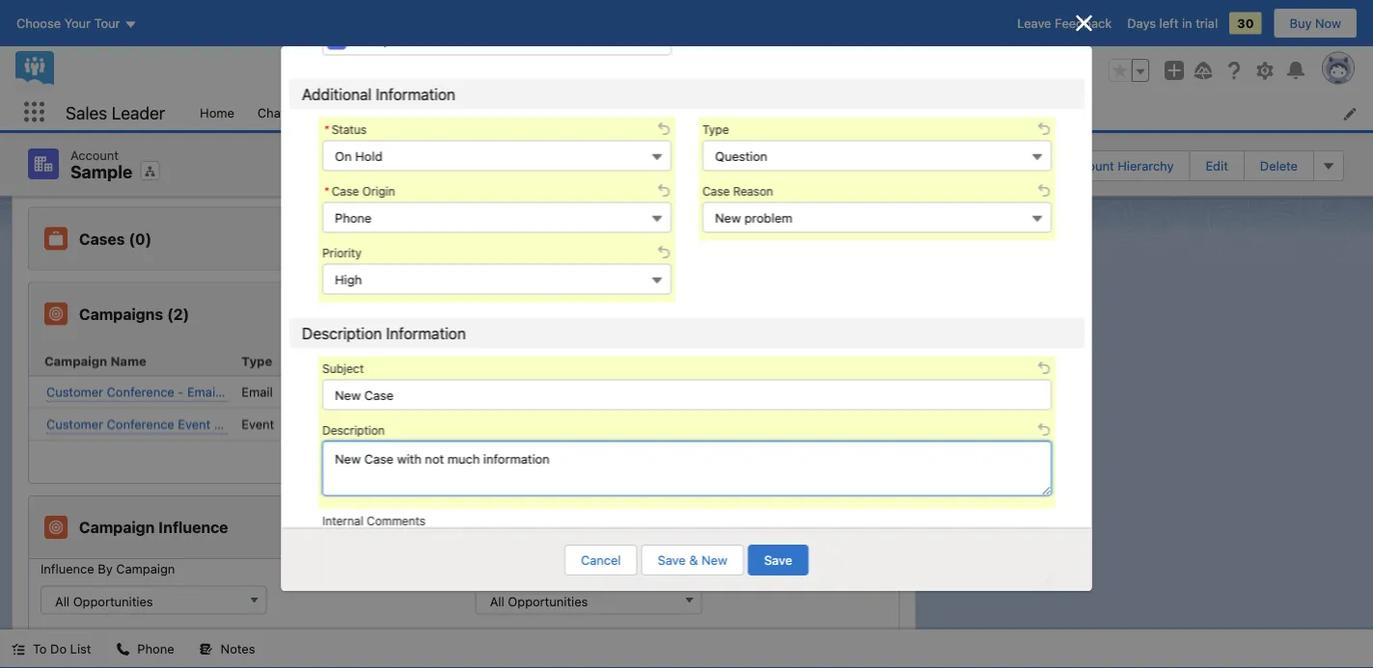 Task type: locate. For each thing, give the bounding box(es) containing it.
account right account partner image at the top
[[70, 148, 119, 162]]

*
[[324, 123, 329, 137], [324, 185, 329, 199]]

0 horizontal spatial opportunities
[[73, 595, 153, 609]]

0 vertical spatial information
[[375, 85, 455, 103]]

(0) for cases (0)
[[129, 230, 152, 248]]

0 vertical spatial description
[[302, 325, 382, 343]]

1 vertical spatial type
[[242, 354, 272, 368]]

1 text default image from the left
[[12, 643, 25, 657]]

search...
[[501, 63, 553, 78]]

$45,000
[[651, 417, 701, 432]]

2 * from the top
[[324, 185, 329, 199]]

* for on hold
[[324, 123, 329, 137]]

0 horizontal spatial event
[[178, 417, 211, 431]]

customer for customer conference event (sample)
[[46, 417, 103, 431]]

Status, On Hold button
[[322, 141, 671, 172]]

1 vertical spatial customer
[[46, 417, 103, 431]]

1 vertical spatial *
[[324, 185, 329, 199]]

all opportunities button
[[41, 586, 267, 615], [476, 586, 702, 615]]

opportunities down influence by campaign type
[[508, 595, 588, 609]]

1 vertical spatial (0)
[[129, 230, 152, 248]]

all opportunities
[[55, 595, 153, 609], [490, 595, 588, 609]]

description down subject
[[322, 424, 384, 438]]

notes button
[[188, 630, 267, 669]]

0 horizontal spatial case
[[331, 185, 359, 199]]

by down campaign influence
[[98, 562, 113, 576]]

1 horizontal spatial by
[[533, 562, 548, 576]]

buy now button
[[1274, 8, 1358, 39]]

list
[[188, 95, 1373, 130]]

2 horizontal spatial opportunities
[[720, 105, 800, 119]]

(sample) right invite
[[257, 385, 310, 399]]

1 customer from the top
[[46, 385, 103, 399]]

information up reports
[[375, 85, 455, 103]]

2 save from the left
[[764, 554, 792, 568]]

in inside budgeted cost in campaign element
[[747, 354, 759, 368]]

1 vertical spatial view
[[441, 455, 469, 470]]

in for left
[[1182, 16, 1193, 30]]

view for view account hierarchy
[[1035, 159, 1063, 173]]

start date
[[447, 354, 510, 368]]

1 vertical spatial phone
[[137, 642, 174, 657]]

description up type element
[[302, 325, 382, 343]]

priority
[[322, 247, 361, 260]]

accounts
[[617, 105, 672, 119]]

2 horizontal spatial influence
[[476, 562, 529, 576]]

2 customer from the top
[[46, 417, 103, 431]]

1 by from the left
[[98, 562, 113, 576]]

search... button
[[464, 55, 850, 86]]

save
[[658, 554, 686, 568], [764, 554, 792, 568]]

* left status
[[324, 123, 329, 137]]

hold
[[355, 149, 382, 163]]

opportunities inside opportunities link
[[720, 105, 800, 119]]

opportunities down influence by campaign on the left bottom of the page
[[73, 595, 153, 609]]

by
[[98, 562, 113, 576], [533, 562, 548, 576]]

partners (0)
[[79, 154, 170, 173]]

phone inside case origin, phone button
[[334, 211, 371, 225]]

(0) right the cases
[[129, 230, 152, 248]]

2 all opportunities button from the left
[[476, 586, 702, 615]]

Case Origin, Phone button
[[322, 202, 671, 233]]

(sample) inside customer conference event (sample) link
[[214, 417, 267, 431]]

text default image inside notes button
[[199, 643, 213, 657]]

text default image inside to do list button
[[12, 643, 25, 657]]

1 vertical spatial description
[[322, 424, 384, 438]]

email
[[187, 385, 218, 399], [242, 385, 273, 400]]

all down influence by campaign type
[[490, 595, 505, 609]]

1 horizontal spatial view
[[1035, 159, 1063, 173]]

case reason
[[702, 185, 773, 199]]

days left in trial
[[1128, 16, 1218, 30]]

new button for partners (0)
[[825, 149, 882, 178]]

internal comments
[[322, 515, 425, 529]]

all opportunities button up phone button
[[41, 586, 267, 615]]

1 horizontal spatial phone
[[334, 211, 371, 225]]

0 horizontal spatial all opportunities
[[55, 595, 153, 609]]

dashboards
[[324, 105, 395, 119]]

cancel
[[581, 554, 621, 568]]

information up "start" on the left of page
[[386, 325, 466, 343]]

0 horizontal spatial save
[[658, 554, 686, 568]]

origin
[[362, 185, 395, 199]]

influence
[[159, 519, 228, 537], [41, 562, 94, 576], [476, 562, 529, 576]]

to do list
[[33, 642, 91, 657]]

dashboards link
[[313, 95, 406, 130]]

save right &
[[764, 554, 792, 568]]

account
[[70, 148, 119, 162], [1066, 159, 1114, 173]]

1 horizontal spatial all opportunities button
[[476, 586, 702, 615]]

budgeted cost in campaign
[[651, 354, 825, 368]]

conference for -
[[107, 385, 174, 399]]

conference for event
[[107, 417, 174, 431]]

description
[[302, 325, 382, 343], [322, 424, 384, 438]]

cases (0)
[[79, 230, 152, 248]]

save left &
[[658, 554, 686, 568]]

1 horizontal spatial case
[[702, 185, 730, 199]]

2 horizontal spatial all
[[490, 595, 505, 609]]

new right &
[[702, 554, 728, 568]]

(0) right partners
[[147, 154, 170, 173]]

view inside button
[[1035, 159, 1063, 173]]

* left 'origin'
[[324, 185, 329, 199]]

new down case reason
[[715, 211, 741, 225]]

1 new button from the top
[[825, 149, 882, 178]]

0 vertical spatial type
[[702, 123, 729, 137]]

0 vertical spatial phone
[[334, 211, 371, 225]]

text default image left 'notes'
[[199, 643, 213, 657]]

1 conference from the top
[[107, 385, 174, 399]]

new button down the type button
[[825, 223, 883, 254]]

0 horizontal spatial phone
[[137, 642, 174, 657]]

1 all opportunities from the left
[[55, 595, 153, 609]]

case left reason
[[702, 185, 730, 199]]

cancel button
[[565, 545, 638, 576]]

all opportunities button down cancel "button"
[[476, 586, 702, 615]]

save inside button
[[658, 554, 686, 568]]

save for save & new
[[658, 554, 686, 568]]

conference
[[107, 385, 174, 399], [107, 417, 174, 431]]

2 horizontal spatial type
[[702, 123, 729, 137]]

in right cost
[[747, 354, 759, 368]]

2 text default image from the left
[[199, 643, 213, 657]]

customer conference - email invite (sample) link
[[46, 383, 310, 402]]

phone right text default icon
[[137, 642, 174, 657]]

1 all opportunities button from the left
[[41, 586, 267, 615]]

reason
[[733, 185, 773, 199]]

new inside button
[[715, 211, 741, 225]]

contracts image
[[44, 1, 68, 25]]

1 vertical spatial (sample)
[[214, 417, 267, 431]]

home link
[[188, 95, 246, 130]]

in right left
[[1182, 16, 1193, 30]]

trial
[[1196, 16, 1218, 30]]

case left 'origin'
[[331, 185, 359, 199]]

0 horizontal spatial in
[[747, 354, 759, 368]]

campaign influence link
[[79, 518, 236, 538]]

1 horizontal spatial in
[[1182, 16, 1193, 30]]

influence for influence by campaign
[[41, 562, 94, 576]]

type up invite
[[242, 354, 272, 368]]

new up case reason, new problem button
[[840, 156, 866, 171]]

0 horizontal spatial all opportunities button
[[41, 586, 267, 615]]

group
[[1109, 59, 1150, 82]]

type element
[[234, 346, 439, 377]]

in
[[1182, 16, 1193, 30], [747, 354, 759, 368]]

2 by from the left
[[533, 562, 548, 576]]

0 horizontal spatial all
[[55, 595, 70, 609]]

(sample) down invite
[[214, 417, 267, 431]]

0 vertical spatial in
[[1182, 16, 1193, 30]]

text default image
[[116, 643, 130, 657]]

customer conference event (sample)
[[46, 417, 267, 431]]

phone
[[334, 211, 371, 225], [137, 642, 174, 657]]

1 horizontal spatial type
[[613, 562, 642, 576]]

0 vertical spatial conference
[[107, 385, 174, 399]]

1 horizontal spatial event
[[242, 417, 274, 432]]

all for influence by campaign
[[55, 595, 70, 609]]

conference down customer conference - email invite (sample) link
[[107, 417, 174, 431]]

by left cancel "button"
[[533, 562, 548, 576]]

1 vertical spatial information
[[386, 325, 466, 343]]

campaign influence
[[79, 519, 228, 537]]

1 * from the top
[[324, 123, 329, 137]]

all opportunities down influence by campaign type
[[490, 595, 588, 609]]

event down invite
[[242, 417, 274, 432]]

customer conference event (sample) link
[[46, 415, 267, 435]]

1 horizontal spatial all opportunities
[[490, 595, 588, 609]]

text default image for notes
[[199, 643, 213, 657]]

to do list button
[[0, 630, 103, 669]]

new button up case reason, new problem button
[[825, 149, 882, 178]]

&
[[689, 554, 698, 568]]

save inside button
[[764, 554, 792, 568]]

all opportunities button for influence by campaign
[[41, 586, 267, 615]]

0 horizontal spatial text default image
[[12, 643, 25, 657]]

all opportunities down influence by campaign on the left bottom of the page
[[55, 595, 153, 609]]

text default image left to
[[12, 643, 25, 657]]

0 horizontal spatial account
[[70, 148, 119, 162]]

0 horizontal spatial view
[[441, 455, 469, 470]]

leave
[[1018, 16, 1052, 30]]

1 horizontal spatial text default image
[[199, 643, 213, 657]]

new button
[[825, 149, 882, 178], [825, 223, 883, 254]]

description information
[[302, 325, 466, 343]]

information for description information
[[386, 325, 466, 343]]

1 vertical spatial conference
[[107, 417, 174, 431]]

contracts link
[[79, 3, 184, 23]]

1 vertical spatial in
[[747, 354, 759, 368]]

0 vertical spatial view
[[1035, 159, 1063, 173]]

account left hierarchy
[[1066, 159, 1114, 173]]

Case Reason button
[[702, 202, 1052, 233]]

0 vertical spatial new button
[[825, 149, 882, 178]]

accounts list item
[[606, 95, 708, 130]]

2 new button from the top
[[825, 223, 883, 254]]

additional
[[302, 85, 371, 103]]

Subject text field
[[322, 380, 1052, 411]]

all up to do list at bottom left
[[55, 595, 70, 609]]

view right following
[[1035, 159, 1063, 173]]

1 horizontal spatial save
[[764, 554, 792, 568]]

phone down '* case origin'
[[334, 211, 371, 225]]

0 vertical spatial (sample)
[[257, 385, 310, 399]]

case
[[331, 185, 359, 199], [702, 185, 730, 199]]

opportunities up question
[[720, 105, 800, 119]]

text default image
[[12, 643, 25, 657], [199, 643, 213, 657]]

2 all opportunities from the left
[[490, 595, 588, 609]]

chatter link
[[246, 95, 313, 130]]

1 horizontal spatial opportunities
[[508, 595, 588, 609]]

0 vertical spatial (0)
[[147, 154, 170, 173]]

now
[[1316, 16, 1342, 30]]

view for view all
[[441, 455, 469, 470]]

0 vertical spatial *
[[324, 123, 329, 137]]

all down 4/23/2024
[[472, 455, 487, 470]]

(0)
[[147, 154, 170, 173], [129, 230, 152, 248]]

view down 4/23/2024
[[441, 455, 469, 470]]

sales leader
[[66, 102, 165, 123]]

name
[[110, 354, 146, 368]]

new down the type button
[[841, 232, 867, 246]]

type left save & new
[[613, 562, 642, 576]]

0 vertical spatial customer
[[46, 385, 103, 399]]

2 conference from the top
[[107, 417, 174, 431]]

event
[[178, 417, 211, 431], [242, 417, 274, 432]]

all
[[472, 455, 487, 470], [55, 595, 70, 609], [490, 595, 505, 609]]

list containing home
[[188, 95, 1373, 130]]

type
[[702, 123, 729, 137], [242, 354, 272, 368], [613, 562, 642, 576]]

1 horizontal spatial account
[[1066, 159, 1114, 173]]

0 horizontal spatial influence
[[41, 562, 94, 576]]

leader
[[112, 102, 165, 123]]

invite
[[222, 385, 253, 399]]

dashboards list item
[[313, 95, 431, 130]]

accounts link
[[606, 95, 683, 130]]

influence for influence by campaign type
[[476, 562, 529, 576]]

event down - at the bottom of page
[[178, 417, 211, 431]]

1 vertical spatial new button
[[825, 223, 883, 254]]

2 vertical spatial type
[[613, 562, 642, 576]]

(sample)
[[257, 385, 310, 399], [214, 417, 267, 431]]

conference down the campaign name element
[[107, 385, 174, 399]]

1 save from the left
[[658, 554, 686, 568]]

1 case from the left
[[331, 185, 359, 199]]

type up question
[[702, 123, 729, 137]]

Description text field
[[322, 442, 1052, 497]]

contracts
[[79, 4, 153, 22]]

0 horizontal spatial by
[[98, 562, 113, 576]]



Task type: describe. For each thing, give the bounding box(es) containing it.
new inside button
[[702, 554, 728, 568]]

save for save
[[764, 554, 792, 568]]

following button
[[892, 150, 999, 181]]

phone inside phone button
[[137, 642, 174, 657]]

buy now
[[1290, 16, 1342, 30]]

delete button
[[1244, 150, 1315, 181]]

sales
[[66, 102, 107, 123]]

leave feedback
[[1018, 16, 1112, 30]]

2 case from the left
[[702, 185, 730, 199]]

cases
[[79, 230, 125, 248]]

campaigns (2)
[[79, 305, 189, 323]]

1 event from the left
[[178, 417, 211, 431]]

to
[[33, 642, 47, 657]]

start date element
[[439, 346, 644, 377]]

1 horizontal spatial all
[[472, 455, 487, 470]]

description for description
[[322, 424, 384, 438]]

2 event from the left
[[242, 417, 274, 432]]

30
[[1238, 16, 1254, 30]]

all for influence by campaign type
[[490, 595, 505, 609]]

save & new
[[658, 554, 728, 568]]

budgeted
[[651, 354, 712, 368]]

status
[[331, 123, 366, 137]]

in for cost
[[747, 354, 759, 368]]

all opportunities for influence by campaign type
[[490, 595, 588, 609]]

notes
[[221, 642, 255, 657]]

influence by campaign
[[41, 562, 175, 576]]

opportunities for influence by campaign type
[[508, 595, 588, 609]]

campaigns
[[79, 305, 163, 323]]

left
[[1160, 16, 1179, 30]]

1 horizontal spatial email
[[242, 385, 273, 400]]

days
[[1128, 16, 1156, 30]]

view account hierarchy button
[[1018, 150, 1191, 181]]

account partner image
[[44, 152, 68, 175]]

(0) for partners (0)
[[147, 154, 170, 173]]

edit
[[1206, 159, 1229, 173]]

opportunities for influence by campaign
[[73, 595, 153, 609]]

reports link
[[431, 95, 500, 130]]

view account hierarchy
[[1035, 159, 1174, 173]]

4/23/2024
[[447, 417, 508, 432]]

* for phone
[[324, 185, 329, 199]]

delete
[[1260, 159, 1298, 173]]

text default image for to do list
[[12, 643, 25, 657]]

* status
[[324, 123, 366, 137]]

hierarchy
[[1118, 159, 1174, 173]]

save & new button
[[641, 545, 744, 576]]

Priority button
[[322, 264, 671, 295]]

cost
[[715, 354, 744, 368]]

forecasts link
[[525, 95, 606, 130]]

partners
[[79, 154, 143, 173]]

buy
[[1290, 16, 1312, 30]]

customer for customer conference - email invite (sample)
[[46, 385, 103, 399]]

inverse image
[[1073, 12, 1096, 35]]

problem
[[744, 211, 792, 225]]

additional information
[[302, 85, 455, 103]]

save button
[[748, 545, 809, 576]]

* case origin
[[324, 185, 395, 199]]

internal
[[322, 515, 363, 529]]

on hold
[[334, 149, 382, 163]]

question
[[715, 149, 767, 163]]

subject
[[322, 363, 363, 376]]

phone button
[[105, 630, 186, 669]]

following
[[927, 159, 983, 173]]

feedback
[[1055, 16, 1112, 30]]

1 horizontal spatial influence
[[159, 519, 228, 537]]

-
[[178, 385, 184, 399]]

new problem
[[715, 211, 792, 225]]

sample
[[70, 162, 133, 182]]

home
[[200, 105, 234, 119]]

0 horizontal spatial email
[[187, 385, 218, 399]]

information for additional information
[[375, 85, 455, 103]]

on
[[334, 149, 351, 163]]

view all
[[441, 455, 487, 470]]

leave feedback link
[[1018, 16, 1112, 30]]

all opportunities button for influence by campaign type
[[476, 586, 702, 615]]

(sample) inside customer conference - email invite (sample) link
[[257, 385, 310, 399]]

(2)
[[167, 305, 189, 323]]

edit button
[[1190, 150, 1245, 181]]

opportunities link
[[708, 95, 812, 130]]

comments
[[366, 515, 425, 529]]

cases image
[[44, 227, 68, 250]]

start
[[447, 354, 478, 368]]

chatter
[[258, 105, 301, 119]]

list
[[70, 642, 91, 657]]

date
[[481, 354, 510, 368]]

Type button
[[702, 141, 1052, 172]]

reports
[[443, 105, 489, 119]]

reports list item
[[431, 95, 525, 130]]

forecasts
[[537, 105, 594, 119]]

0 horizontal spatial type
[[242, 354, 272, 368]]

new button for cases (0)
[[825, 223, 883, 254]]

by for influence by campaign type
[[533, 562, 548, 576]]

orders image
[[44, 77, 68, 100]]

account inside button
[[1066, 159, 1114, 173]]

campaign name
[[44, 354, 146, 368]]

view all link
[[29, 441, 899, 484]]

influence by campaign type
[[476, 562, 642, 576]]

Internal Comments text field
[[322, 533, 1052, 588]]

do
[[50, 642, 67, 657]]

opportunities list item
[[708, 95, 837, 130]]

high
[[334, 272, 362, 287]]

customer conference - email invite (sample)
[[46, 385, 310, 399]]

campaign name element
[[29, 346, 234, 377]]

all opportunities for influence by campaign
[[55, 595, 153, 609]]

budgeted cost in campaign element
[[644, 346, 849, 377]]

description for description information
[[302, 325, 382, 343]]

by for influence by campaign
[[98, 562, 113, 576]]



Task type: vqa. For each thing, say whether or not it's contained in the screenshot.
"On Hold" button
yes



